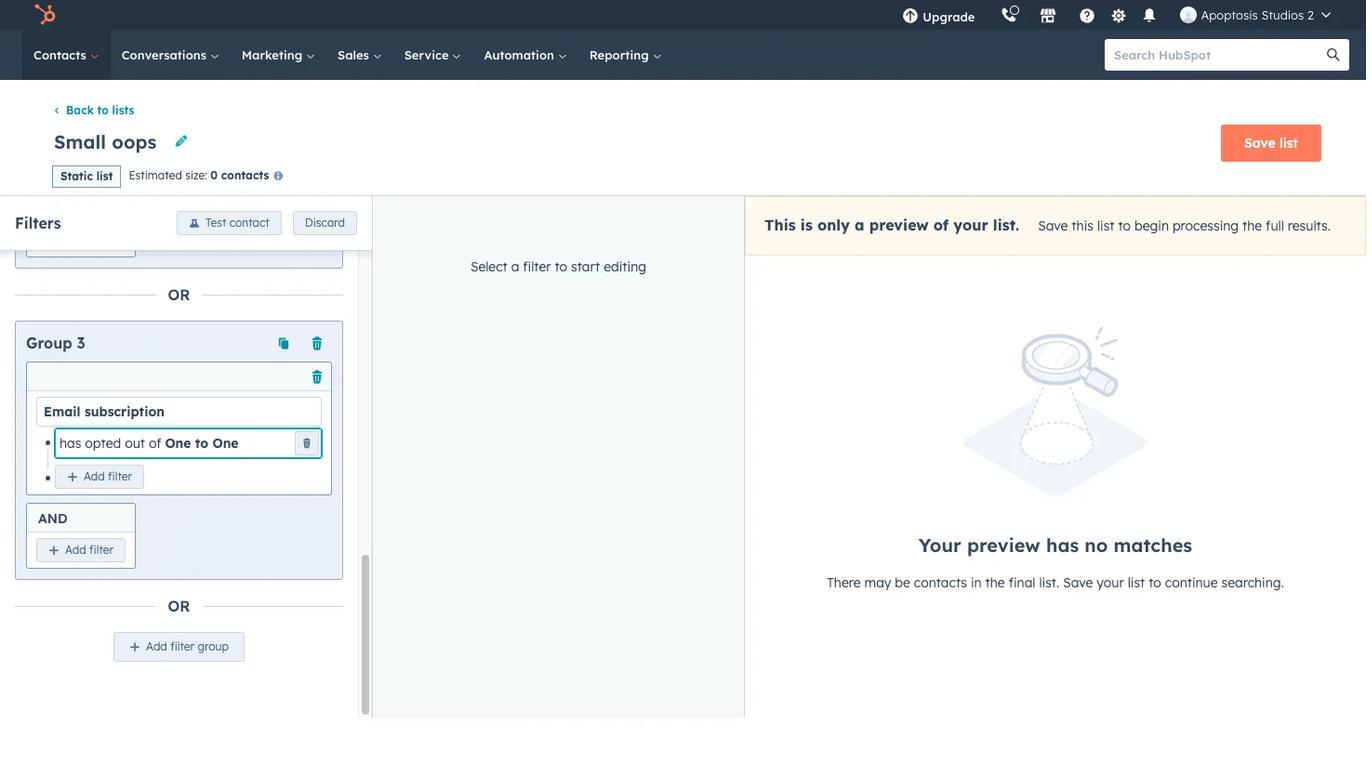 Task type: describe. For each thing, give the bounding box(es) containing it.
add for and
[[65, 543, 86, 557]]

has opted out of one to one
[[60, 436, 239, 452]]

upgrade
[[923, 9, 975, 24]]

full
[[1266, 217, 1285, 234]]

is
[[801, 216, 813, 234]]

filter for bottom add filter 'button'
[[89, 543, 114, 557]]

list right static
[[96, 169, 113, 183]]

1 vertical spatial add filter
[[65, 543, 114, 557]]

to left begin
[[1119, 217, 1131, 234]]

searching.
[[1222, 575, 1285, 591]]

2 vertical spatial save
[[1063, 575, 1093, 591]]

start
[[571, 258, 600, 275]]

0 vertical spatial has
[[60, 436, 81, 452]]

only
[[818, 216, 850, 234]]

reporting
[[590, 47, 653, 62]]

filter for top add filter 'button'
[[108, 470, 132, 484]]

0 vertical spatial add
[[84, 470, 105, 484]]

to inside page section element
[[97, 104, 109, 118]]

test
[[206, 216, 226, 229]]

test contact button
[[177, 211, 282, 235]]

estimated size: 0 contacts
[[129, 169, 269, 183]]

this
[[765, 216, 796, 234]]

page section element
[[0, 80, 1367, 195]]

1 vertical spatial add filter button
[[36, 539, 126, 563]]

list inside button
[[1280, 135, 1299, 151]]

0 vertical spatial add filter
[[84, 470, 132, 484]]

calling icon button
[[994, 3, 1026, 27]]

1 horizontal spatial your
[[1097, 575, 1124, 591]]

save for save this list to begin processing the full results.
[[1038, 217, 1068, 234]]

apoptosis
[[1201, 7, 1258, 22]]

sales
[[338, 47, 373, 62]]

group
[[198, 640, 229, 654]]

apoptosis studios 2 button
[[1170, 0, 1342, 30]]

3
[[77, 334, 85, 353]]

contacts
[[33, 47, 90, 62]]

upgrade image
[[903, 8, 919, 25]]

1 vertical spatial a
[[511, 258, 519, 275]]

List name field
[[52, 130, 163, 155]]

help image
[[1080, 8, 1096, 25]]

list. for your
[[993, 216, 1020, 234]]

2 or from the top
[[168, 597, 190, 616]]

this is only a preview of your list.
[[765, 216, 1020, 234]]

to left start
[[555, 258, 568, 275]]

continue
[[1165, 575, 1218, 591]]

save list
[[1245, 135, 1299, 151]]

conversations
[[122, 47, 210, 62]]

1 one from the left
[[165, 436, 191, 452]]

email subscription
[[44, 404, 165, 421]]

back to lists
[[66, 104, 134, 118]]

add for or
[[146, 640, 167, 654]]

to left 'continue'
[[1149, 575, 1162, 591]]

search button
[[1318, 39, 1350, 71]]

contacts for be
[[914, 575, 968, 591]]

sales link
[[327, 30, 393, 80]]

back
[[66, 104, 94, 118]]

automation
[[484, 47, 558, 62]]

0 vertical spatial of
[[934, 216, 949, 234]]

contacts for 0
[[221, 169, 269, 183]]

1 vertical spatial preview
[[967, 534, 1041, 557]]

filter for add filter group "button"
[[170, 640, 195, 654]]

discard button
[[293, 211, 357, 235]]

static list
[[60, 169, 113, 183]]

and
[[38, 510, 67, 527]]

matches
[[1114, 534, 1193, 557]]



Task type: locate. For each thing, give the bounding box(es) containing it.
group 3
[[26, 334, 85, 353]]

save list button
[[1221, 125, 1322, 162]]

add filter group button
[[114, 633, 245, 662]]

0 vertical spatial save
[[1245, 135, 1276, 151]]

0 vertical spatial list.
[[993, 216, 1020, 234]]

no
[[1085, 534, 1108, 557]]

static
[[60, 169, 93, 183]]

service
[[404, 47, 453, 62]]

service link
[[393, 30, 473, 80]]

help button
[[1072, 0, 1104, 30]]

preview right only
[[869, 216, 929, 234]]

1 or from the top
[[168, 286, 190, 305]]

add filter button
[[55, 465, 144, 489], [36, 539, 126, 563]]

2 one from the left
[[212, 436, 239, 452]]

add filter down and
[[65, 543, 114, 557]]

list down matches
[[1128, 575, 1145, 591]]

studios
[[1262, 7, 1304, 22]]

0 horizontal spatial has
[[60, 436, 81, 452]]

0 vertical spatial the
[[1243, 217, 1263, 234]]

notifications button
[[1134, 0, 1166, 30]]

or up add filter group "button"
[[168, 597, 190, 616]]

0 horizontal spatial contacts
[[221, 169, 269, 183]]

1 horizontal spatial a
[[855, 216, 865, 234]]

add left group
[[146, 640, 167, 654]]

apoptosis studios 2
[[1201, 7, 1314, 22]]

tara schultz image
[[1181, 7, 1198, 23]]

0 horizontal spatial preview
[[869, 216, 929, 234]]

list.
[[993, 216, 1020, 234], [1039, 575, 1060, 591]]

there may be contacts in the final list. save your list to continue searching.
[[827, 575, 1285, 591]]

preview up final
[[967, 534, 1041, 557]]

one
[[165, 436, 191, 452], [212, 436, 239, 452]]

marketing link
[[231, 30, 327, 80]]

list. left the "this"
[[993, 216, 1020, 234]]

1 vertical spatial has
[[1046, 534, 1079, 557]]

1 vertical spatial the
[[986, 575, 1005, 591]]

discard
[[305, 216, 345, 229]]

subscription
[[85, 404, 165, 421]]

estimated
[[129, 169, 182, 183]]

0 horizontal spatial one
[[165, 436, 191, 452]]

the
[[1243, 217, 1263, 234], [986, 575, 1005, 591]]

out
[[125, 436, 145, 452]]

1 horizontal spatial of
[[934, 216, 949, 234]]

hubspot image
[[33, 4, 56, 26]]

0
[[211, 169, 218, 183]]

of
[[934, 216, 949, 234], [149, 436, 161, 452]]

add inside add filter group "button"
[[146, 640, 167, 654]]

filters
[[15, 214, 61, 232]]

settings link
[[1107, 5, 1131, 25]]

add filter down the opted
[[84, 470, 132, 484]]

1 vertical spatial your
[[1097, 575, 1124, 591]]

menu
[[890, 0, 1344, 30]]

settings image
[[1111, 8, 1127, 25]]

add filter button down and
[[36, 539, 126, 563]]

1 horizontal spatial the
[[1243, 217, 1263, 234]]

select
[[471, 258, 508, 275]]

1 horizontal spatial list.
[[1039, 575, 1060, 591]]

contacts left in
[[914, 575, 968, 591]]

add down and
[[65, 543, 86, 557]]

filter
[[523, 258, 551, 275], [108, 470, 132, 484], [89, 543, 114, 557], [170, 640, 195, 654]]

email
[[44, 404, 81, 421]]

marketing
[[242, 47, 306, 62]]

0 vertical spatial your
[[954, 216, 989, 234]]

add filter group
[[146, 640, 229, 654]]

save list banner
[[45, 119, 1322, 164]]

be
[[895, 575, 911, 591]]

save down no
[[1063, 575, 1093, 591]]

1 vertical spatial add
[[65, 543, 86, 557]]

begin
[[1135, 217, 1169, 234]]

2
[[1308, 7, 1314, 22]]

has
[[60, 436, 81, 452], [1046, 534, 1079, 557]]

0 horizontal spatial a
[[511, 258, 519, 275]]

select a filter to start editing
[[471, 258, 647, 275]]

1 vertical spatial or
[[168, 597, 190, 616]]

has left the opted
[[60, 436, 81, 452]]

search image
[[1327, 48, 1341, 61]]

add
[[84, 470, 105, 484], [65, 543, 86, 557], [146, 640, 167, 654]]

contacts right 0
[[221, 169, 269, 183]]

save up full
[[1245, 135, 1276, 151]]

0 horizontal spatial list.
[[993, 216, 1020, 234]]

has left no
[[1046, 534, 1079, 557]]

automation link
[[473, 30, 578, 80]]

marketplaces button
[[1029, 0, 1068, 30]]

1 horizontal spatial one
[[212, 436, 239, 452]]

menu containing apoptosis studios 2
[[890, 0, 1344, 30]]

save this list to begin processing the full results.
[[1038, 217, 1331, 234]]

list right the "this"
[[1098, 217, 1115, 234]]

calling icon image
[[1001, 7, 1018, 24]]

group
[[26, 334, 72, 353]]

0 vertical spatial add filter button
[[55, 465, 144, 489]]

1 horizontal spatial has
[[1046, 534, 1079, 557]]

contacts
[[221, 169, 269, 183], [914, 575, 968, 591]]

0 horizontal spatial the
[[986, 575, 1005, 591]]

to left lists
[[97, 104, 109, 118]]

add down the opted
[[84, 470, 105, 484]]

0 vertical spatial a
[[855, 216, 865, 234]]

1 horizontal spatial preview
[[967, 534, 1041, 557]]

test contact
[[206, 216, 270, 229]]

add filter
[[84, 470, 132, 484], [65, 543, 114, 557]]

opted
[[85, 436, 121, 452]]

lists
[[112, 104, 134, 118]]

preview
[[869, 216, 929, 234], [967, 534, 1041, 557]]

1 vertical spatial of
[[149, 436, 161, 452]]

0 horizontal spatial your
[[954, 216, 989, 234]]

1 vertical spatial list.
[[1039, 575, 1060, 591]]

list. for final
[[1039, 575, 1060, 591]]

0 vertical spatial or
[[168, 286, 190, 305]]

a
[[855, 216, 865, 234], [511, 258, 519, 275]]

your
[[919, 534, 962, 557]]

there
[[827, 575, 861, 591]]

reporting link
[[578, 30, 673, 80]]

results.
[[1288, 217, 1331, 234]]

2 vertical spatial add
[[146, 640, 167, 654]]

save left the "this"
[[1038, 217, 1068, 234]]

marketplaces image
[[1040, 8, 1057, 25]]

processing
[[1173, 217, 1239, 234]]

to
[[97, 104, 109, 118], [1119, 217, 1131, 234], [555, 258, 568, 275], [195, 436, 208, 452], [1149, 575, 1162, 591]]

filter inside "button"
[[170, 640, 195, 654]]

your preview has no matches
[[919, 534, 1193, 557]]

size:
[[185, 169, 207, 183]]

a right select
[[511, 258, 519, 275]]

1 vertical spatial save
[[1038, 217, 1068, 234]]

or down test contact button
[[168, 286, 190, 305]]

save for save list
[[1245, 135, 1276, 151]]

0 vertical spatial preview
[[869, 216, 929, 234]]

the left full
[[1243, 217, 1263, 234]]

Search HubSpot search field
[[1105, 39, 1333, 71]]

save inside button
[[1245, 135, 1276, 151]]

this
[[1072, 217, 1094, 234]]

0 horizontal spatial of
[[149, 436, 161, 452]]

or
[[168, 286, 190, 305], [168, 597, 190, 616]]

contacts inside page section element
[[221, 169, 269, 183]]

add filter button down the opted
[[55, 465, 144, 489]]

list up full
[[1280, 135, 1299, 151]]

list. right final
[[1039, 575, 1060, 591]]

hubspot link
[[22, 4, 70, 26]]

your
[[954, 216, 989, 234], [1097, 575, 1124, 591]]

contact
[[229, 216, 270, 229]]

a right only
[[855, 216, 865, 234]]

0 vertical spatial contacts
[[221, 169, 269, 183]]

notifications image
[[1142, 8, 1159, 25]]

contacts link
[[22, 30, 110, 80]]

in
[[971, 575, 982, 591]]

menu item
[[988, 0, 992, 30]]

list
[[1280, 135, 1299, 151], [96, 169, 113, 183], [1098, 217, 1115, 234], [1128, 575, 1145, 591]]

the right in
[[986, 575, 1005, 591]]

back to lists link
[[52, 104, 134, 118]]

may
[[865, 575, 892, 591]]

to right out
[[195, 436, 208, 452]]

1 vertical spatial contacts
[[914, 575, 968, 591]]

conversations link
[[110, 30, 231, 80]]

1 horizontal spatial contacts
[[914, 575, 968, 591]]

editing
[[604, 258, 647, 275]]

final
[[1009, 575, 1036, 591]]



Task type: vqa. For each thing, say whether or not it's contained in the screenshot.
middle the caret icon
no



